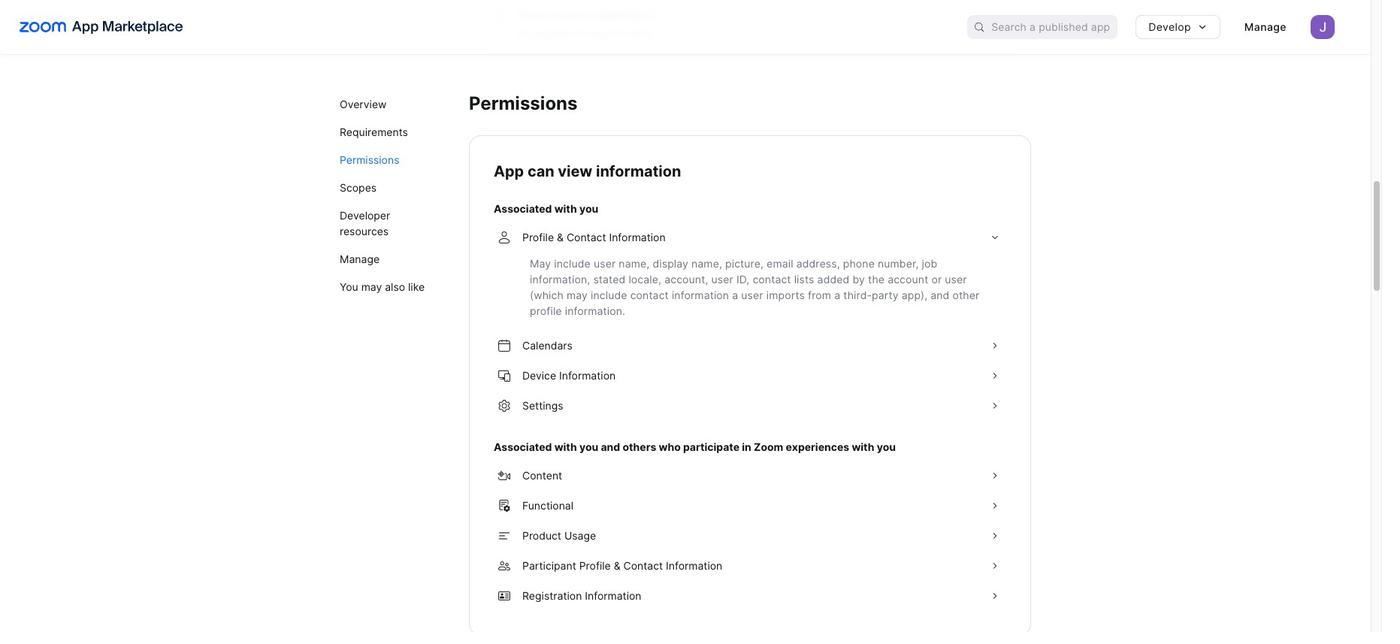 Task type: vqa. For each thing, say whether or not it's contained in the screenshot.
banner
yes



Task type: locate. For each thing, give the bounding box(es) containing it.
Search text field
[[992, 16, 1118, 38]]

in
[[742, 440, 752, 453]]

address,
[[796, 257, 840, 269]]

participant
[[522, 559, 576, 572]]

0 horizontal spatial zoom
[[518, 8, 547, 21]]

0 vertical spatial contact
[[567, 230, 606, 243]]

1 horizontal spatial permissions
[[469, 92, 578, 114]]

0 vertical spatial permissions
[[469, 92, 578, 114]]

0 vertical spatial information
[[596, 162, 681, 180]]

and
[[931, 288, 950, 301], [601, 440, 620, 453]]

0 vertical spatial account
[[550, 8, 592, 21]]

1 horizontal spatial account
[[888, 272, 929, 285]]

product usage button
[[494, 521, 1006, 551]]

0 horizontal spatial manage
[[340, 253, 380, 265]]

0 horizontal spatial and
[[601, 440, 620, 453]]

permissions down requirements
[[340, 153, 399, 166]]

zoom up the no in the left top of the page
[[518, 8, 547, 21]]

information down participant profile & contact information
[[585, 589, 642, 602]]

1 horizontal spatial contact
[[624, 559, 663, 572]]

scopes link
[[340, 174, 442, 201]]

1 vertical spatial manage
[[340, 253, 380, 265]]

0 horizontal spatial contact
[[567, 230, 606, 243]]

display
[[653, 257, 688, 269]]

profile up the "may"
[[522, 230, 554, 243]]

information right device
[[559, 369, 616, 381]]

other
[[953, 288, 980, 301]]

and down or
[[931, 288, 950, 301]]

associated with you and others who participate in zoom experiences with you
[[494, 440, 896, 453]]

1 vertical spatial permissions
[[340, 153, 399, 166]]

user up other
[[945, 272, 967, 285]]

information right view
[[596, 162, 681, 180]]

contact
[[567, 230, 606, 243], [624, 559, 663, 572]]

1 horizontal spatial name,
[[691, 257, 722, 269]]

with up content
[[554, 440, 577, 453]]

contact down email
[[753, 272, 791, 285]]

phone
[[843, 257, 875, 269]]

you
[[579, 202, 598, 215], [579, 440, 598, 453], [877, 440, 896, 453]]

1 horizontal spatial may
[[567, 288, 588, 301]]

&
[[557, 230, 564, 243], [614, 559, 621, 572]]

profile & contact information button
[[494, 222, 1006, 252]]

contact up stated
[[567, 230, 606, 243]]

0 horizontal spatial may
[[361, 280, 382, 293]]

1 horizontal spatial a
[[834, 288, 841, 301]]

app
[[494, 162, 524, 180]]

1 vertical spatial zoom
[[754, 440, 783, 453]]

settings button
[[494, 390, 1006, 421]]

added
[[817, 272, 850, 285]]

a down added
[[834, 288, 841, 301]]

0 vertical spatial and
[[931, 288, 950, 301]]

name, up locale,
[[619, 257, 650, 269]]

also
[[385, 280, 405, 293]]

1 associated from the top
[[494, 202, 552, 215]]

& up registration information
[[614, 559, 621, 572]]

profile
[[522, 230, 554, 243], [579, 559, 611, 572]]

developer
[[340, 209, 390, 222]]

associated up content
[[494, 440, 552, 453]]

information.
[[565, 304, 625, 317]]

contact up registration information
[[624, 559, 663, 572]]

manage inside button
[[1245, 20, 1287, 33]]

information down account,
[[672, 288, 729, 301]]

0 vertical spatial profile
[[522, 230, 554, 243]]

product
[[522, 529, 561, 542]]

1 vertical spatial contact
[[624, 559, 663, 572]]

name, up account,
[[691, 257, 722, 269]]

learn more about user role image
[[644, 9, 655, 20]]

include
[[554, 257, 591, 269], [591, 288, 627, 301]]

1 horizontal spatial manage
[[1245, 20, 1287, 33]]

1 horizontal spatial and
[[931, 288, 950, 301]]

overview link
[[340, 90, 442, 118]]

a
[[732, 288, 738, 301], [834, 288, 841, 301]]

0 horizontal spatial include
[[554, 257, 591, 269]]

include down stated
[[591, 288, 627, 301]]

information
[[609, 230, 666, 243], [559, 369, 616, 381], [666, 559, 723, 572], [585, 589, 642, 602]]

permissions
[[469, 92, 578, 114], [340, 153, 399, 166]]

2 name, from the left
[[691, 257, 722, 269]]

user up stated
[[594, 257, 616, 269]]

information up 'display'
[[609, 230, 666, 243]]

calendars button
[[494, 330, 1006, 360]]

0 vertical spatial manage
[[1245, 20, 1287, 33]]

profile
[[530, 304, 562, 317]]

device information button
[[494, 360, 1006, 390]]

information inside may include user name, display name, picture, email address, phone number, job information, stated locale, account, user id, contact lists added by the account or user (which may include contact information a user imports from a third-party app), and other profile information.
[[672, 288, 729, 301]]

banner
[[0, 0, 1371, 54]]

account up app),
[[888, 272, 929, 285]]

you up profile & contact information
[[579, 202, 598, 215]]

zoom right in
[[754, 440, 783, 453]]

device
[[522, 369, 556, 381]]

1 horizontal spatial profile
[[579, 559, 611, 572]]

develop
[[1149, 20, 1191, 33]]

registration information button
[[494, 581, 1006, 611]]

1 horizontal spatial zoom
[[754, 440, 783, 453]]

0 horizontal spatial profile
[[522, 230, 554, 243]]

may inside may include user name, display name, picture, email address, phone number, job information, stated locale, account, user id, contact lists added by the account or user (which may include contact information a user imports from a third-party app), and other profile information.
[[567, 288, 588, 301]]

profile up registration information
[[579, 559, 611, 572]]

you for associated with you
[[579, 202, 598, 215]]

1 vertical spatial and
[[601, 440, 620, 453]]

experiences
[[786, 440, 849, 453]]

account
[[550, 8, 592, 21], [888, 272, 929, 285]]

contact down locale,
[[630, 288, 669, 301]]

(which
[[530, 288, 564, 301]]

1 vertical spatial information
[[672, 288, 729, 301]]

you for associated with you and others who participate in zoom experiences with you
[[579, 440, 598, 453]]

0 horizontal spatial &
[[557, 230, 564, 243]]

information,
[[530, 272, 590, 285]]

you right experiences
[[877, 440, 896, 453]]

learn more about user role tooltip
[[644, 9, 655, 20]]

calendars
[[522, 339, 573, 351]]

account,
[[665, 272, 708, 285]]

with
[[554, 202, 577, 215], [554, 440, 577, 453], [852, 440, 874, 453]]

email
[[767, 257, 793, 269]]

device information
[[522, 369, 616, 381]]

& down associated with you on the top
[[557, 230, 564, 243]]

you left the 'others'
[[579, 440, 598, 453]]

contact
[[753, 272, 791, 285], [630, 288, 669, 301]]

2 associated from the top
[[494, 440, 552, 453]]

associated with you
[[494, 202, 598, 215]]

profile & contact information
[[522, 230, 666, 243]]

2 a from the left
[[834, 288, 841, 301]]

account up 'additional'
[[550, 8, 592, 21]]

content
[[522, 469, 562, 481]]

0 horizontal spatial name,
[[619, 257, 650, 269]]

and inside may include user name, display name, picture, email address, phone number, job information, stated locale, account, user id, contact lists added by the account or user (which may include contact information a user imports from a third-party app), and other profile information.
[[931, 288, 950, 301]]

permissions up app
[[469, 92, 578, 114]]

requirements link
[[340, 118, 442, 146]]

registration
[[522, 589, 582, 602]]

associated down app
[[494, 202, 552, 215]]

a down id,
[[732, 288, 738, 301]]

user
[[594, 257, 616, 269], [711, 272, 733, 285], [945, 272, 967, 285], [741, 288, 763, 301]]

0 horizontal spatial contact
[[630, 288, 669, 301]]

and left the 'others'
[[601, 440, 620, 453]]

0 vertical spatial associated
[[494, 202, 552, 215]]

others
[[623, 440, 656, 453]]

1 vertical spatial associated
[[494, 440, 552, 453]]

product usage
[[522, 529, 596, 542]]

with down view
[[554, 202, 577, 215]]

information inside "dropdown button"
[[559, 369, 616, 381]]

1 vertical spatial &
[[614, 559, 621, 572]]

1 vertical spatial account
[[888, 272, 929, 285]]

include up information,
[[554, 257, 591, 269]]

app),
[[902, 288, 928, 301]]

may down information,
[[567, 288, 588, 301]]

name,
[[619, 257, 650, 269], [691, 257, 722, 269]]

you
[[340, 280, 358, 293]]

0 horizontal spatial a
[[732, 288, 738, 301]]

0 horizontal spatial permissions
[[340, 153, 399, 166]]

1 horizontal spatial contact
[[753, 272, 791, 285]]

may
[[361, 280, 382, 293], [567, 288, 588, 301]]

zoom account eligibility
[[518, 8, 641, 21]]

may right the you
[[361, 280, 382, 293]]

you may also like
[[340, 280, 425, 293]]

1 horizontal spatial &
[[614, 559, 621, 572]]

manage
[[1245, 20, 1287, 33], [340, 253, 380, 265]]

developer resources link
[[340, 201, 442, 245]]

1 vertical spatial profile
[[579, 559, 611, 572]]

number,
[[878, 257, 919, 269]]

1 name, from the left
[[619, 257, 650, 269]]

can
[[528, 162, 554, 180]]

third-
[[844, 288, 872, 301]]

1 vertical spatial include
[[591, 288, 627, 301]]



Task type: describe. For each thing, give the bounding box(es) containing it.
1 a from the left
[[732, 288, 738, 301]]

additional
[[535, 27, 584, 39]]

party
[[872, 288, 899, 301]]

user down id,
[[741, 288, 763, 301]]

locale,
[[629, 272, 662, 285]]

like
[[408, 280, 425, 293]]

registration information
[[522, 589, 642, 602]]

manage for manage button
[[1245, 20, 1287, 33]]

0 vertical spatial include
[[554, 257, 591, 269]]

no additional requirements
[[518, 27, 652, 39]]

0 horizontal spatial account
[[550, 8, 592, 21]]

participant profile & contact information button
[[494, 551, 1006, 581]]

job
[[922, 257, 938, 269]]

manage link
[[340, 245, 442, 273]]

associated for associated with you
[[494, 202, 552, 215]]

manage button
[[1233, 15, 1299, 39]]

may include user name, display name, picture, email address, phone number, job information, stated locale, account, user id, contact lists added by the account or user (which may include contact information a user imports from a third-party app), and other profile information.
[[530, 257, 980, 317]]

contact inside participant profile & contact information dropdown button
[[624, 559, 663, 572]]

developer resources
[[340, 209, 390, 238]]

manage for manage link
[[340, 253, 380, 265]]

imports
[[766, 288, 805, 301]]

1 vertical spatial contact
[[630, 288, 669, 301]]

account inside may include user name, display name, picture, email address, phone number, job information, stated locale, account, user id, contact lists added by the account or user (which may include contact information a user imports from a third-party app), and other profile information.
[[888, 272, 929, 285]]

associated for associated with you and others who participate in zoom experiences with you
[[494, 440, 552, 453]]

stated
[[593, 272, 626, 285]]

search a published app element
[[968, 15, 1118, 39]]

you may also like link
[[340, 273, 442, 301]]

app can view information
[[494, 162, 681, 180]]

the
[[868, 272, 885, 285]]

view
[[558, 162, 593, 180]]

1 horizontal spatial include
[[591, 288, 627, 301]]

0 vertical spatial contact
[[753, 272, 791, 285]]

or
[[932, 272, 942, 285]]

id,
[[737, 272, 750, 285]]

banner containing develop
[[0, 0, 1371, 54]]

functional button
[[494, 490, 1006, 521]]

usage
[[564, 529, 596, 542]]

scopes
[[340, 181, 377, 194]]

who
[[659, 440, 681, 453]]

contact inside profile & contact information dropdown button
[[567, 230, 606, 243]]

information down product usage dropdown button
[[666, 559, 723, 572]]

0 vertical spatial &
[[557, 230, 564, 243]]

no
[[518, 27, 532, 39]]

user left id,
[[711, 272, 733, 285]]

resources
[[340, 225, 389, 238]]

0 vertical spatial zoom
[[518, 8, 547, 21]]

settings
[[522, 399, 563, 412]]

permissions link
[[340, 146, 442, 174]]

participant profile & contact information
[[522, 559, 723, 572]]

with for associated with you and others who participate in zoom experiences with you
[[554, 440, 577, 453]]

participate
[[683, 440, 740, 453]]

requirements
[[587, 27, 652, 39]]

by
[[853, 272, 865, 285]]

with for associated with you
[[554, 202, 577, 215]]

develop button
[[1136, 15, 1221, 39]]

may
[[530, 257, 551, 269]]

lists
[[794, 272, 814, 285]]

eligibility
[[594, 8, 641, 21]]

requirements
[[340, 126, 408, 138]]

from
[[808, 288, 831, 301]]

with right experiences
[[852, 440, 874, 453]]

content button
[[494, 460, 1006, 490]]

overview
[[340, 98, 387, 110]]

functional
[[522, 499, 574, 511]]

picture,
[[725, 257, 764, 269]]



